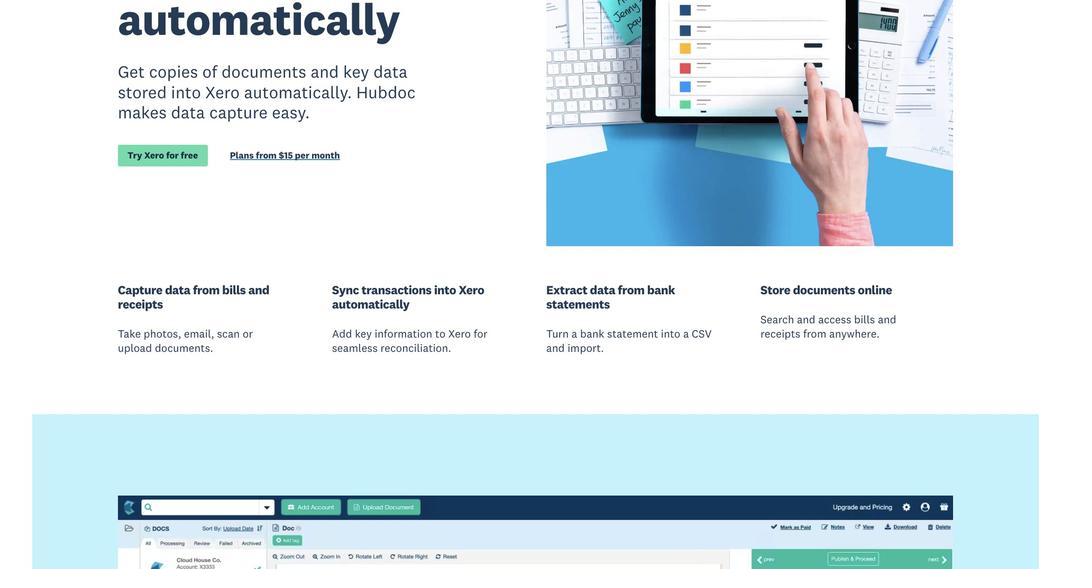 Task type: vqa. For each thing, say whether or not it's contained in the screenshot.
from in the Capture data from bills and receipts
yes



Task type: locate. For each thing, give the bounding box(es) containing it.
sync
[[332, 282, 359, 298]]

1 vertical spatial bills
[[854, 312, 875, 327]]

from inside capture data from bills and receipts
[[193, 282, 220, 298]]

0 horizontal spatial receipts
[[118, 297, 163, 312]]

of
[[202, 61, 217, 82]]

into left csv
[[661, 327, 680, 341]]

try xero for free link
[[118, 145, 208, 167]]

search
[[760, 312, 794, 327]]

take photos, email, scan or upload documents.
[[118, 327, 253, 355]]

1 horizontal spatial bills
[[854, 312, 875, 327]]

0 horizontal spatial a
[[572, 327, 577, 341]]

photos,
[[144, 327, 181, 341]]

a left csv
[[683, 327, 689, 341]]

bills up scan
[[222, 282, 246, 298]]

0 horizontal spatial for
[[166, 150, 179, 161]]

1 vertical spatial bank
[[580, 327, 604, 341]]

1 vertical spatial into
[[434, 282, 456, 298]]

turn a bank statement into a csv and import.
[[546, 327, 712, 355]]

0 vertical spatial documents
[[221, 61, 306, 82]]

sync transactions into xero automatically
[[332, 282, 484, 312]]

and
[[311, 61, 339, 82], [248, 282, 269, 298], [797, 312, 815, 327], [878, 312, 896, 327], [546, 341, 565, 355]]

hubdoc
[[356, 81, 416, 102]]

for right to at bottom left
[[474, 327, 487, 341]]

makes
[[118, 102, 167, 123]]

0 vertical spatial key
[[343, 61, 369, 82]]

store documents online
[[760, 282, 892, 298]]

0 vertical spatial bank
[[647, 282, 675, 298]]

try xero for free
[[128, 150, 198, 161]]

a
[[572, 327, 577, 341], [683, 327, 689, 341]]

1 horizontal spatial for
[[474, 327, 487, 341]]

xero inside add key information to xero for seamless reconciliation.
[[448, 327, 471, 341]]

1 vertical spatial key
[[355, 327, 372, 341]]

bills up anywhere.
[[854, 312, 875, 327]]

try
[[128, 150, 142, 161]]

1 vertical spatial receipts
[[760, 327, 800, 341]]

email,
[[184, 327, 214, 341]]

get
[[118, 61, 145, 82]]

bills for access
[[854, 312, 875, 327]]

key inside add key information to xero for seamless reconciliation.
[[355, 327, 372, 341]]

for inside add key information to xero for seamless reconciliation.
[[474, 327, 487, 341]]

key
[[343, 61, 369, 82], [355, 327, 372, 341]]

0 vertical spatial into
[[171, 81, 201, 102]]

documents up access
[[793, 282, 855, 298]]

xero
[[205, 81, 240, 102], [144, 150, 164, 161], [459, 282, 484, 298], [448, 327, 471, 341]]

capture data from bills and receipts
[[118, 282, 269, 312]]

2 vertical spatial into
[[661, 327, 680, 341]]

1 horizontal spatial documents
[[793, 282, 855, 298]]

1 vertical spatial for
[[474, 327, 487, 341]]

and inside capture data from bills and receipts
[[248, 282, 269, 298]]

for
[[166, 150, 179, 161], [474, 327, 487, 341]]

1 horizontal spatial a
[[683, 327, 689, 341]]

receipts inside search and access bills and receipts from anywhere.
[[760, 327, 800, 341]]

store
[[760, 282, 790, 298]]

1 horizontal spatial receipts
[[760, 327, 800, 341]]

0 horizontal spatial bills
[[222, 282, 246, 298]]

bills for from
[[222, 282, 246, 298]]

2 horizontal spatial into
[[661, 327, 680, 341]]

a right turn
[[572, 327, 577, 341]]

2 a from the left
[[683, 327, 689, 341]]

0 horizontal spatial into
[[171, 81, 201, 102]]

and inside the get copies of documents and key data stored into xero automatically. hubdoc makes data capture easy.
[[311, 61, 339, 82]]

into up to at bottom left
[[434, 282, 456, 298]]

from
[[256, 150, 277, 161], [193, 282, 220, 298], [618, 282, 645, 298], [803, 327, 826, 341]]

bills inside capture data from bills and receipts
[[222, 282, 246, 298]]

seamless
[[332, 341, 378, 355]]

statements
[[546, 297, 610, 312]]

from inside extract data from bank statements
[[618, 282, 645, 298]]

for left free
[[166, 150, 179, 161]]

upload
[[118, 341, 152, 355]]

from down access
[[803, 327, 826, 341]]

0 vertical spatial receipts
[[118, 297, 163, 312]]

per
[[295, 150, 309, 161]]

key inside the get copies of documents and key data stored into xero automatically. hubdoc makes data capture easy.
[[343, 61, 369, 82]]

add key information to xero for seamless reconciliation.
[[332, 327, 487, 355]]

get copies of documents and key data stored into xero automatically. hubdoc makes data capture easy.
[[118, 61, 416, 123]]

or
[[243, 327, 253, 341]]

bills
[[222, 282, 246, 298], [854, 312, 875, 327]]

receipts inside capture data from bills and receipts
[[118, 297, 163, 312]]

take
[[118, 327, 141, 341]]

from left the $15
[[256, 150, 277, 161]]

bank
[[647, 282, 675, 298], [580, 327, 604, 341]]

bills inside search and access bills and receipts from anywhere.
[[854, 312, 875, 327]]

1 horizontal spatial into
[[434, 282, 456, 298]]

1 vertical spatial documents
[[793, 282, 855, 298]]

0 vertical spatial for
[[166, 150, 179, 161]]

bank inside the turn a bank statement into a csv and import.
[[580, 327, 604, 341]]

1 horizontal spatial bank
[[647, 282, 675, 298]]

bank up import.
[[580, 327, 604, 341]]

data inside capture data from bills and receipts
[[165, 282, 190, 298]]

xero inside the get copies of documents and key data stored into xero automatically. hubdoc makes data capture easy.
[[205, 81, 240, 102]]

0 vertical spatial bills
[[222, 282, 246, 298]]

search and access bills and receipts from anywhere.
[[760, 312, 896, 341]]

turn
[[546, 327, 569, 341]]

receipts up take
[[118, 297, 163, 312]]

and for get copies of documents and key data stored into xero automatically. hubdoc makes data capture easy.
[[311, 61, 339, 82]]

add
[[332, 327, 352, 341]]

documents up the capture
[[221, 61, 306, 82]]

data
[[373, 61, 408, 82], [171, 102, 205, 123], [165, 282, 190, 298], [590, 282, 615, 298]]

from up statement
[[618, 282, 645, 298]]

easy.
[[272, 102, 310, 123]]

0 horizontal spatial documents
[[221, 61, 306, 82]]

receipts
[[118, 297, 163, 312], [760, 327, 800, 341]]

anywhere.
[[829, 327, 880, 341]]

receipts down search
[[760, 327, 800, 341]]

into
[[171, 81, 201, 102], [434, 282, 456, 298], [661, 327, 680, 341]]

import.
[[567, 341, 604, 355]]

into left of
[[171, 81, 201, 102]]

0 horizontal spatial bank
[[580, 327, 604, 341]]

documents
[[221, 61, 306, 82], [793, 282, 855, 298]]

from up email, at the bottom left of page
[[193, 282, 220, 298]]

statement
[[607, 327, 658, 341]]

bank up statement
[[647, 282, 675, 298]]

into inside the turn a bank statement into a csv and import.
[[661, 327, 680, 341]]

and for search and access bills and receipts from anywhere.
[[878, 312, 896, 327]]



Task type: describe. For each thing, give the bounding box(es) containing it.
receipts for search
[[760, 327, 800, 341]]

from inside search and access bills and receipts from anywhere.
[[803, 327, 826, 341]]

xero inside sync transactions into xero automatically
[[459, 282, 484, 298]]

data inside extract data from bank statements
[[590, 282, 615, 298]]

capture
[[118, 282, 162, 298]]

information
[[375, 327, 432, 341]]

free
[[181, 150, 198, 161]]

1 a from the left
[[572, 327, 577, 341]]

csv
[[692, 327, 712, 341]]

plans
[[230, 150, 254, 161]]

bank inside extract data from bank statements
[[647, 282, 675, 298]]

plans from $15 per month
[[230, 150, 340, 161]]

automatically
[[332, 297, 410, 312]]

person tapping on tablet screen, browsing hubdoc with xero. image
[[546, 0, 953, 246]]

scan
[[217, 327, 240, 341]]

receipts for capture
[[118, 297, 163, 312]]

automatically.
[[244, 81, 352, 102]]

documents inside the get copies of documents and key data stored into xero automatically. hubdoc makes data capture easy.
[[221, 61, 306, 82]]

transactions
[[361, 282, 432, 298]]

$15
[[279, 150, 293, 161]]

capture
[[209, 102, 268, 123]]

into inside the get copies of documents and key data stored into xero automatically. hubdoc makes data capture easy.
[[171, 81, 201, 102]]

plans from $15 per month link
[[230, 150, 340, 164]]

extract data from bank statements
[[546, 282, 675, 312]]

reconciliation.
[[380, 341, 451, 355]]

and for capture data from bills and receipts
[[248, 282, 269, 298]]

to
[[435, 327, 445, 341]]

and inside the turn a bank statement into a csv and import.
[[546, 341, 565, 355]]

copies
[[149, 61, 198, 82]]

access
[[818, 312, 851, 327]]

documents.
[[155, 341, 213, 355]]

month
[[311, 150, 340, 161]]

stored
[[118, 81, 167, 102]]

into inside sync transactions into xero automatically
[[434, 282, 456, 298]]

from inside plans from $15 per month link
[[256, 150, 277, 161]]

online
[[858, 282, 892, 298]]

extract
[[546, 282, 587, 298]]



